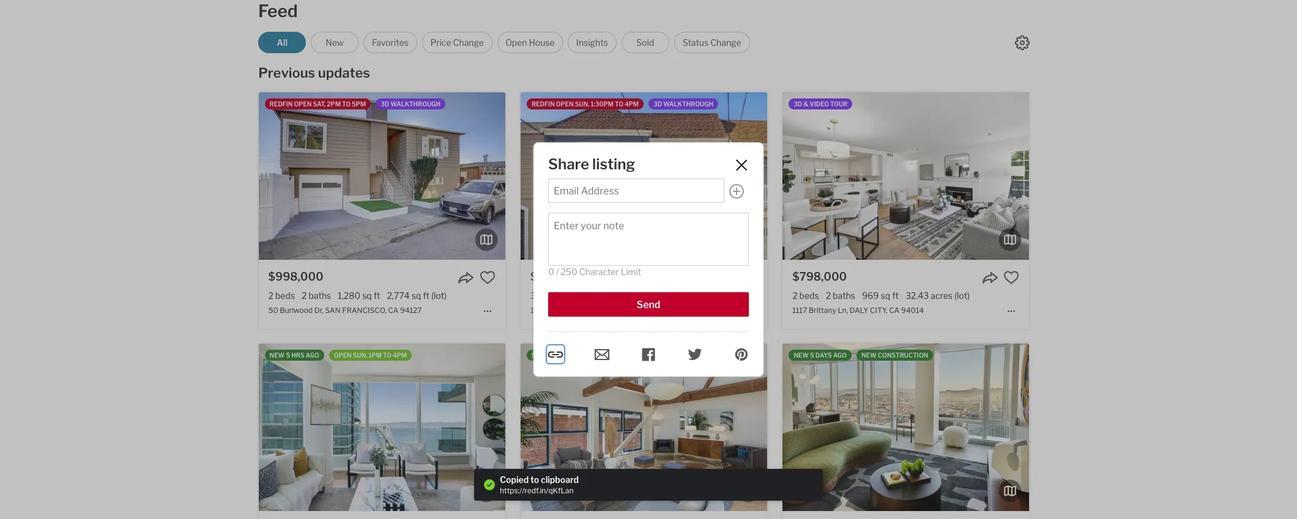 Task type: describe. For each thing, give the bounding box(es) containing it.
2 beds for $998,000
[[268, 291, 295, 301]]

2 photo of 50 burlwood dr, san francisco, ca 94127 image from the left
[[259, 92, 505, 260]]

price change
[[431, 37, 484, 48]]

2 photo of 181 fremont unit 60c, san francisco, ca 94105 image from the left
[[783, 344, 1030, 512]]

Status Change radio
[[674, 32, 750, 53]]

&
[[804, 100, 809, 108]]

construction
[[878, 352, 929, 359]]

3 photo of 1117 brittany ln, daly city, ca 94014 image from the left
[[1030, 92, 1276, 260]]

city,
[[870, 306, 888, 315]]

3d walkthrough for $1,288,000
[[654, 100, 714, 108]]

new for new construction
[[862, 352, 877, 359]]

sq for 1,280
[[362, 291, 372, 301]]

listing
[[593, 155, 636, 173]]

Open House radio
[[497, 32, 563, 53]]

updates
[[318, 65, 370, 81]]

0
[[548, 267, 554, 277]]

5pm
[[352, 100, 366, 108]]

(lot) for 2,970 sq ft (lot)
[[694, 291, 709, 301]]

new for new 5 days ago
[[794, 352, 809, 359]]

to
[[531, 475, 539, 485]]

copied to clipboard https://redf.in/qkflan
[[500, 475, 579, 496]]

2 baths for $998,000
[[302, 291, 331, 301]]

open sun, 1pm to 4pm
[[334, 352, 407, 359]]

house
[[529, 37, 555, 48]]

0 horizontal spatial sun,
[[353, 352, 368, 359]]

3 for 3 baths
[[564, 291, 570, 301]]

previous updates
[[258, 65, 370, 81]]

3 (lot) from the left
[[955, 291, 970, 301]]

beds for $798,000
[[800, 291, 819, 301]]

copied to clipboard section
[[474, 469, 823, 501]]

1 photo of 181 fremont unit 60c, san francisco, ca 94105 image from the left
[[536, 344, 783, 512]]

2 baths from the left
[[572, 291, 594, 301]]

ago for new 5 days ago
[[833, 352, 847, 359]]

daly
[[850, 306, 869, 315]]

$1,288,000
[[531, 271, 593, 283]]

ft for 1,280 sq ft
[[374, 291, 380, 301]]

baths for $798,000
[[833, 291, 856, 301]]

share listing element
[[548, 155, 719, 173]]

3 photo of 181 fremont unit 60c, san francisco, ca 94105 image from the left
[[1030, 344, 1276, 512]]

new construction
[[862, 352, 929, 359]]

redfin open sun, 1:30pm to 4pm
[[532, 100, 639, 108]]

all
[[277, 37, 288, 48]]

2 beds for $798,000
[[793, 291, 819, 301]]

sold
[[637, 37, 654, 48]]

beds for $998,000
[[275, 291, 295, 301]]

ago for new 5 hrs ago
[[306, 352, 319, 359]]

send
[[637, 299, 661, 311]]

250
[[561, 267, 578, 277]]

0 / 250 character limit
[[548, 267, 641, 277]]

to for $998,000
[[342, 100, 351, 108]]

2pm
[[327, 100, 341, 108]]

new
[[326, 37, 344, 48]]

1,513
[[601, 291, 622, 301]]

https://redf.in/qkflan
[[500, 487, 574, 496]]

san for ave,
[[584, 306, 599, 315]]

ft for 969 sq ft
[[893, 291, 899, 301]]

2 ca from the left
[[647, 306, 657, 315]]

2,970
[[648, 291, 672, 301]]

redfin for $998,000
[[270, 100, 293, 108]]

$798,000
[[793, 271, 847, 283]]

status change
[[683, 37, 742, 48]]

2 2 from the left
[[302, 291, 307, 301]]

character
[[579, 267, 619, 277]]

5 for hrs
[[286, 352, 290, 359]]

2,774
[[387, 291, 410, 301]]

favorite button checkbox for $998,000
[[480, 270, 496, 286]]

3 baths
[[564, 291, 594, 301]]

3 2 from the left
[[793, 291, 798, 301]]

2,774 sq ft (lot)
[[387, 291, 447, 301]]

to for $1,288,000
[[615, 100, 624, 108]]

acres
[[931, 291, 953, 301]]

walkthrough for $998,000
[[391, 100, 441, 108]]

favorite button image for $798,000
[[1004, 270, 1020, 286]]

3 beds
[[531, 291, 558, 301]]

previous
[[258, 65, 315, 81]]

1 photo of 1847 29th ave, san francisco, ca 94122 image from the left
[[274, 92, 521, 260]]

2 photo of 425 1st st #4307, san francisco, ca 94105 image from the left
[[259, 344, 505, 512]]

3 photo of 650 delancey st #304, san francisco, ca 94107 image from the left
[[767, 344, 1014, 512]]

hrs
[[291, 352, 304, 359]]

94127
[[400, 306, 422, 315]]

status
[[683, 37, 709, 48]]

1 photo of 50 burlwood dr, san francisco, ca 94127 image from the left
[[12, 92, 259, 260]]

3d for $998,000
[[381, 100, 389, 108]]

0 horizontal spatial 4pm
[[393, 352, 407, 359]]

clipboard
[[541, 475, 579, 485]]

/
[[556, 267, 559, 277]]

2 baths for $798,000
[[826, 291, 856, 301]]

price
[[431, 37, 451, 48]]

3 photo of 50 burlwood dr, san francisco, ca 94127 image from the left
[[505, 92, 752, 260]]

san for dr,
[[325, 306, 341, 315]]

ln,
[[838, 306, 848, 315]]

baths for $998,000
[[309, 291, 331, 301]]

change for price change
[[453, 37, 484, 48]]

4
[[548, 352, 552, 359]]

Sold radio
[[622, 32, 669, 53]]



Task type: vqa. For each thing, say whether or not it's contained in the screenshot.
32.43 acres (lot)
yes



Task type: locate. For each thing, give the bounding box(es) containing it.
sq for 2,774
[[412, 291, 421, 301]]

sun, left 1:30pm
[[575, 100, 590, 108]]

0 horizontal spatial change
[[453, 37, 484, 48]]

2 horizontal spatial ago
[[833, 352, 847, 359]]

1:30pm
[[591, 100, 614, 108]]

0 horizontal spatial 2 baths
[[302, 291, 331, 301]]

2 3d from the left
[[654, 100, 662, 108]]

option group containing all
[[258, 32, 750, 53]]

sq up '94127'
[[412, 291, 421, 301]]

3d right 5pm
[[381, 100, 389, 108]]

limit
[[621, 267, 641, 277]]

1 walkthrough from the left
[[391, 100, 441, 108]]

0 horizontal spatial to
[[342, 100, 351, 108]]

sat,
[[313, 100, 326, 108]]

ft left 2,774
[[374, 291, 380, 301]]

redfin for $1,288,000
[[532, 100, 555, 108]]

3d walkthrough for $998,000
[[381, 100, 441, 108]]

new for new 5 hrs ago
[[270, 352, 285, 359]]

1 horizontal spatial ago
[[571, 352, 585, 359]]

2 baths up ln,
[[826, 291, 856, 301]]

1 horizontal spatial walkthrough
[[664, 100, 714, 108]]

share listing
[[548, 155, 636, 173]]

1 vertical spatial sun,
[[353, 352, 368, 359]]

change
[[453, 37, 484, 48], [711, 37, 742, 48]]

days right 4
[[554, 352, 570, 359]]

ft right 2,970
[[685, 291, 692, 301]]

1 francisco, from the left
[[342, 306, 387, 315]]

1 favorite button checkbox from the left
[[480, 270, 496, 286]]

1 days from the left
[[554, 352, 570, 359]]

3 ca from the left
[[889, 306, 900, 315]]

2 beds up 50
[[268, 291, 295, 301]]

days for 4
[[554, 352, 570, 359]]

ca down 2,970
[[647, 306, 657, 315]]

2 beds from the left
[[538, 291, 558, 301]]

4 ft from the left
[[685, 291, 692, 301]]

2 ago from the left
[[571, 352, 585, 359]]

photo of 1847 29th ave, san francisco, ca 94122 image
[[274, 92, 521, 260], [521, 92, 768, 260], [767, 92, 1014, 260]]

open
[[294, 100, 312, 108], [556, 100, 574, 108], [334, 352, 352, 359]]

ago down ln,
[[833, 352, 847, 359]]

new
[[270, 352, 285, 359], [532, 352, 547, 359], [794, 352, 809, 359], [862, 352, 877, 359]]

new down 1117
[[794, 352, 809, 359]]

to right 2pm
[[342, 100, 351, 108]]

1 horizontal spatial favorite button checkbox
[[1004, 270, 1020, 286]]

ago right 4
[[571, 352, 585, 359]]

4pm right 1:30pm
[[625, 100, 639, 108]]

1 photo of 650 delancey st #304, san francisco, ca 94107 image from the left
[[274, 344, 521, 512]]

days
[[554, 352, 570, 359], [816, 352, 832, 359]]

2 3d walkthrough from the left
[[654, 100, 714, 108]]

sq for 2,970
[[674, 291, 683, 301]]

(lot) right 2,774
[[431, 291, 447, 301]]

sq right 969 at the bottom right of the page
[[881, 291, 891, 301]]

2 photo of 1117 brittany ln, daly city, ca 94014 image from the left
[[783, 92, 1030, 260]]

francisco, for 94122
[[601, 306, 645, 315]]

ft right 2,774
[[423, 291, 430, 301]]

ft for 2,970 sq ft (lot)
[[685, 291, 692, 301]]

0 horizontal spatial open
[[294, 100, 312, 108]]

0 horizontal spatial (lot)
[[431, 291, 447, 301]]

2 up 50
[[268, 291, 274, 301]]

3 3d from the left
[[794, 100, 803, 108]]

3 baths from the left
[[833, 291, 856, 301]]

1 horizontal spatial baths
[[572, 291, 594, 301]]

1 san from the left
[[325, 306, 341, 315]]

5 down brittany
[[810, 352, 815, 359]]

0 horizontal spatial redfin
[[270, 100, 293, 108]]

3 beds from the left
[[800, 291, 819, 301]]

5 for days
[[810, 352, 815, 359]]

1 redfin from the left
[[270, 100, 293, 108]]

open for $998,000
[[294, 100, 312, 108]]

1 horizontal spatial redfin
[[532, 100, 555, 108]]

1847 29th ave, san francisco, ca 94122
[[531, 306, 681, 315]]

3 sq from the left
[[624, 291, 633, 301]]

to right 1pm
[[383, 352, 392, 359]]

0 horizontal spatial 5
[[286, 352, 290, 359]]

tour
[[831, 100, 848, 108]]

3 for 3 beds
[[531, 291, 536, 301]]

2 walkthrough from the left
[[664, 100, 714, 108]]

open left 1pm
[[334, 352, 352, 359]]

Favorites radio
[[364, 32, 417, 53]]

1 baths from the left
[[309, 291, 331, 301]]

new left 4
[[532, 352, 547, 359]]

4pm right 1pm
[[393, 352, 407, 359]]

new 5 hrs ago
[[270, 352, 319, 359]]

50 burlwood dr, san francisco, ca 94127
[[268, 306, 422, 315]]

2 redfin from the left
[[532, 100, 555, 108]]

1117
[[793, 306, 807, 315]]

969 sq ft
[[862, 291, 899, 301]]

2 photo of 650 delancey st #304, san francisco, ca 94107 image from the left
[[521, 344, 768, 512]]

5 left hrs
[[286, 352, 290, 359]]

0 horizontal spatial favorite button checkbox
[[480, 270, 496, 286]]

option group
[[258, 32, 750, 53]]

4 sq from the left
[[674, 291, 683, 301]]

ca
[[388, 306, 399, 315], [647, 306, 657, 315], [889, 306, 900, 315]]

1 horizontal spatial change
[[711, 37, 742, 48]]

francisco, down 1,513 sq ft
[[601, 306, 645, 315]]

video
[[810, 100, 829, 108]]

1,513 sq ft
[[601, 291, 642, 301]]

0 horizontal spatial san
[[325, 306, 341, 315]]

0 vertical spatial 4pm
[[625, 100, 639, 108]]

2 up brittany
[[826, 291, 831, 301]]

2 change from the left
[[711, 37, 742, 48]]

3 photo of 425 1st st #4307, san francisco, ca 94105 image from the left
[[505, 344, 752, 512]]

baths up ave,
[[572, 291, 594, 301]]

2 horizontal spatial (lot)
[[955, 291, 970, 301]]

1 favorite button image from the left
[[480, 270, 496, 286]]

new for new 4 days ago
[[532, 352, 547, 359]]

open house
[[506, 37, 555, 48]]

3 photo of 1847 29th ave, san francisco, ca 94122 image from the left
[[767, 92, 1014, 260]]

ft for 1,513 sq ft
[[635, 291, 642, 301]]

2 up 1117
[[793, 291, 798, 301]]

2 up burlwood
[[302, 291, 307, 301]]

beds up 1117
[[800, 291, 819, 301]]

san right ave,
[[584, 306, 599, 315]]

sq
[[362, 291, 372, 301], [412, 291, 421, 301], [624, 291, 633, 301], [674, 291, 683, 301], [881, 291, 891, 301]]

brittany
[[809, 306, 837, 315]]

0 horizontal spatial beds
[[275, 291, 295, 301]]

2 francisco, from the left
[[601, 306, 645, 315]]

ca right city,
[[889, 306, 900, 315]]

favorite button checkbox
[[480, 270, 496, 286], [1004, 270, 1020, 286]]

2 baths
[[302, 291, 331, 301], [826, 291, 856, 301]]

1 3d walkthrough from the left
[[381, 100, 441, 108]]

Enter your note text field
[[554, 220, 744, 260]]

sq right 1,513
[[624, 291, 633, 301]]

ago right hrs
[[306, 352, 319, 359]]

send button
[[548, 293, 749, 317]]

1 horizontal spatial 3d
[[654, 100, 662, 108]]

1 photo of 425 1st st #4307, san francisco, ca 94105 image from the left
[[12, 344, 259, 512]]

redfin open sat, 2pm to 5pm
[[270, 100, 366, 108]]

francisco, down '1,280 sq ft'
[[342, 306, 387, 315]]

2 2 baths from the left
[[826, 291, 856, 301]]

open for $1,288,000
[[556, 100, 574, 108]]

1 horizontal spatial 3d walkthrough
[[654, 100, 714, 108]]

0 horizontal spatial walkthrough
[[391, 100, 441, 108]]

new left hrs
[[270, 352, 285, 359]]

32.43
[[906, 291, 929, 301]]

francisco, for 94127
[[342, 306, 387, 315]]

francisco,
[[342, 306, 387, 315], [601, 306, 645, 315]]

1 2 beds from the left
[[268, 291, 295, 301]]

1 ca from the left
[[388, 306, 399, 315]]

1 horizontal spatial open
[[334, 352, 352, 359]]

redfin left 1:30pm
[[532, 100, 555, 108]]

(lot) for 2,774 sq ft (lot)
[[431, 291, 447, 301]]

1 vertical spatial 4pm
[[393, 352, 407, 359]]

2 horizontal spatial 3d
[[794, 100, 803, 108]]

1 horizontal spatial san
[[584, 306, 599, 315]]

photo of 181 fremont unit 60c, san francisco, ca 94105 image
[[536, 344, 783, 512], [783, 344, 1030, 512], [1030, 344, 1276, 512]]

favorite button image
[[480, 270, 496, 286], [1004, 270, 1020, 286]]

32.43 acres (lot)
[[906, 291, 970, 301]]

ft left 32.43
[[893, 291, 899, 301]]

1 photo of 1117 brittany ln, daly city, ca 94014 image from the left
[[536, 92, 783, 260]]

1117 brittany ln, daly city, ca 94014
[[793, 306, 924, 315]]

ft for 2,774 sq ft (lot)
[[423, 291, 430, 301]]

ca for $798,000
[[889, 306, 900, 315]]

share listing dialog
[[534, 143, 764, 377]]

days down brittany
[[816, 352, 832, 359]]

1 change from the left
[[453, 37, 484, 48]]

new 4 days ago
[[532, 352, 585, 359]]

94014
[[901, 306, 924, 315]]

3 ago from the left
[[833, 352, 847, 359]]

1 3 from the left
[[531, 291, 536, 301]]

2 new from the left
[[532, 352, 547, 359]]

baths
[[309, 291, 331, 301], [572, 291, 594, 301], [833, 291, 856, 301]]

1 horizontal spatial 2 baths
[[826, 291, 856, 301]]

2 beds
[[268, 291, 295, 301], [793, 291, 819, 301]]

1 horizontal spatial 5
[[810, 352, 815, 359]]

1 2 from the left
[[268, 291, 274, 301]]

change right status
[[711, 37, 742, 48]]

0 horizontal spatial 3
[[531, 291, 536, 301]]

open left the sat,
[[294, 100, 312, 108]]

walkthrough for $1,288,000
[[664, 100, 714, 108]]

walkthrough
[[391, 100, 441, 108], [664, 100, 714, 108]]

to right 1:30pm
[[615, 100, 624, 108]]

2 3 from the left
[[564, 291, 570, 301]]

1 new from the left
[[270, 352, 285, 359]]

0 horizontal spatial favorite button image
[[480, 270, 496, 286]]

5 ft from the left
[[893, 291, 899, 301]]

redfin down previous
[[270, 100, 293, 108]]

redfin
[[270, 100, 293, 108], [532, 100, 555, 108]]

0 horizontal spatial days
[[554, 352, 570, 359]]

beds up burlwood
[[275, 291, 295, 301]]

4 2 from the left
[[826, 291, 831, 301]]

5 sq from the left
[[881, 291, 891, 301]]

2 photo of 1847 29th ave, san francisco, ca 94122 image from the left
[[521, 92, 768, 260]]

2,970 sq ft (lot)
[[648, 291, 709, 301]]

baths up ln,
[[833, 291, 856, 301]]

insights
[[576, 37, 608, 48]]

1 2 baths from the left
[[302, 291, 331, 301]]

open left 1:30pm
[[556, 100, 574, 108]]

New radio
[[311, 32, 359, 53]]

days for 5
[[816, 352, 832, 359]]

2 2 beds from the left
[[793, 291, 819, 301]]

open
[[506, 37, 527, 48]]

2 favorite button image from the left
[[1004, 270, 1020, 286]]

5
[[286, 352, 290, 359], [810, 352, 815, 359]]

0 vertical spatial sun,
[[575, 100, 590, 108]]

2 (lot) from the left
[[694, 291, 709, 301]]

photo of 50 burlwood dr, san francisco, ca 94127 image
[[12, 92, 259, 260], [259, 92, 505, 260], [505, 92, 752, 260]]

ave,
[[568, 306, 582, 315]]

0 horizontal spatial ca
[[388, 306, 399, 315]]

29th
[[550, 306, 566, 315]]

1 horizontal spatial 3
[[564, 291, 570, 301]]

1 3d from the left
[[381, 100, 389, 108]]

94122
[[659, 306, 681, 315]]

1 ago from the left
[[306, 352, 319, 359]]

0 horizontal spatial ago
[[306, 352, 319, 359]]

beds
[[275, 291, 295, 301], [538, 291, 558, 301], [800, 291, 819, 301]]

ago
[[306, 352, 319, 359], [571, 352, 585, 359], [833, 352, 847, 359]]

3d left & on the right
[[794, 100, 803, 108]]

photo of 1117 brittany ln, daly city, ca 94014 image
[[536, 92, 783, 260], [783, 92, 1030, 260], [1030, 92, 1276, 260]]

beds up 1847
[[538, 291, 558, 301]]

$998,000
[[268, 271, 324, 283]]

2 5 from the left
[[810, 352, 815, 359]]

change inside option
[[453, 37, 484, 48]]

2 beds up 1117
[[793, 291, 819, 301]]

2 horizontal spatial ca
[[889, 306, 900, 315]]

sun, left 1pm
[[353, 352, 368, 359]]

copied
[[500, 475, 529, 485]]

0 horizontal spatial 3d walkthrough
[[381, 100, 441, 108]]

969
[[862, 291, 879, 301]]

0 horizontal spatial 3d
[[381, 100, 389, 108]]

ca down 2,774
[[388, 306, 399, 315]]

3 new from the left
[[794, 352, 809, 359]]

3d for $1,288,000
[[654, 100, 662, 108]]

3 ft from the left
[[635, 291, 642, 301]]

1 5 from the left
[[286, 352, 290, 359]]

sq for 969
[[881, 291, 891, 301]]

1 horizontal spatial 2 beds
[[793, 291, 819, 301]]

san
[[325, 306, 341, 315], [584, 306, 599, 315]]

2 favorite button checkbox from the left
[[1004, 270, 1020, 286]]

3 up ave,
[[564, 291, 570, 301]]

2 baths up dr,
[[302, 291, 331, 301]]

sq right 1,280
[[362, 291, 372, 301]]

photo of 425 1st st #4307, san francisco, ca 94105 image
[[12, 344, 259, 512], [259, 344, 505, 512], [505, 344, 752, 512]]

1 sq from the left
[[362, 291, 372, 301]]

favorite button checkbox for $798,000
[[1004, 270, 1020, 286]]

1 (lot) from the left
[[431, 291, 447, 301]]

(lot) right 2,970
[[694, 291, 709, 301]]

0 horizontal spatial 2 beds
[[268, 291, 295, 301]]

san right dr,
[[325, 306, 341, 315]]

All radio
[[258, 32, 306, 53]]

share
[[548, 155, 589, 173]]

favorite button image for $998,000
[[480, 270, 496, 286]]

1 horizontal spatial to
[[383, 352, 392, 359]]

Price Change radio
[[422, 32, 493, 53]]

2 days from the left
[[816, 352, 832, 359]]

dr,
[[314, 306, 324, 315]]

ca for $998,000
[[388, 306, 399, 315]]

1 horizontal spatial favorite button image
[[1004, 270, 1020, 286]]

1 ft from the left
[[374, 291, 380, 301]]

3
[[531, 291, 536, 301], [564, 291, 570, 301]]

4 new from the left
[[862, 352, 877, 359]]

1847
[[531, 306, 548, 315]]

1 horizontal spatial days
[[816, 352, 832, 359]]

change right price
[[453, 37, 484, 48]]

50
[[268, 306, 278, 315]]

Email Address email field
[[554, 185, 719, 197]]

1pm
[[369, 352, 382, 359]]

1 horizontal spatial beds
[[538, 291, 558, 301]]

0 horizontal spatial francisco,
[[342, 306, 387, 315]]

2 horizontal spatial to
[[615, 100, 624, 108]]

1 horizontal spatial ca
[[647, 306, 657, 315]]

3d & video tour
[[794, 100, 848, 108]]

2 horizontal spatial open
[[556, 100, 574, 108]]

1 horizontal spatial 4pm
[[625, 100, 639, 108]]

1 horizontal spatial sun,
[[575, 100, 590, 108]]

1 horizontal spatial (lot)
[[694, 291, 709, 301]]

4pm
[[625, 100, 639, 108], [393, 352, 407, 359]]

2 horizontal spatial baths
[[833, 291, 856, 301]]

2 sq from the left
[[412, 291, 421, 301]]

new 5 days ago
[[794, 352, 847, 359]]

1,280 sq ft
[[338, 291, 380, 301]]

photo of 650 delancey st #304, san francisco, ca 94107 image
[[274, 344, 521, 512], [521, 344, 768, 512], [767, 344, 1014, 512]]

1 beds from the left
[[275, 291, 295, 301]]

0 horizontal spatial baths
[[309, 291, 331, 301]]

1 horizontal spatial francisco,
[[601, 306, 645, 315]]

3 up 1847
[[531, 291, 536, 301]]

change inside radio
[[711, 37, 742, 48]]

1,280
[[338, 291, 361, 301]]

burlwood
[[280, 306, 313, 315]]

sq for 1,513
[[624, 291, 633, 301]]

(lot) right "acres"
[[955, 291, 970, 301]]

Insights radio
[[568, 32, 617, 53]]

feed
[[258, 1, 298, 21]]

baths up dr,
[[309, 291, 331, 301]]

sq up 94122
[[674, 291, 683, 301]]

ft left 2,970
[[635, 291, 642, 301]]

to
[[342, 100, 351, 108], [615, 100, 624, 108], [383, 352, 392, 359]]

change for status change
[[711, 37, 742, 48]]

ago for new 4 days ago
[[571, 352, 585, 359]]

new left construction
[[862, 352, 877, 359]]

3d
[[381, 100, 389, 108], [654, 100, 662, 108], [794, 100, 803, 108]]

3d right 1:30pm
[[654, 100, 662, 108]]

favorites
[[372, 37, 409, 48]]

2 horizontal spatial beds
[[800, 291, 819, 301]]

2 san from the left
[[584, 306, 599, 315]]

2 ft from the left
[[423, 291, 430, 301]]



